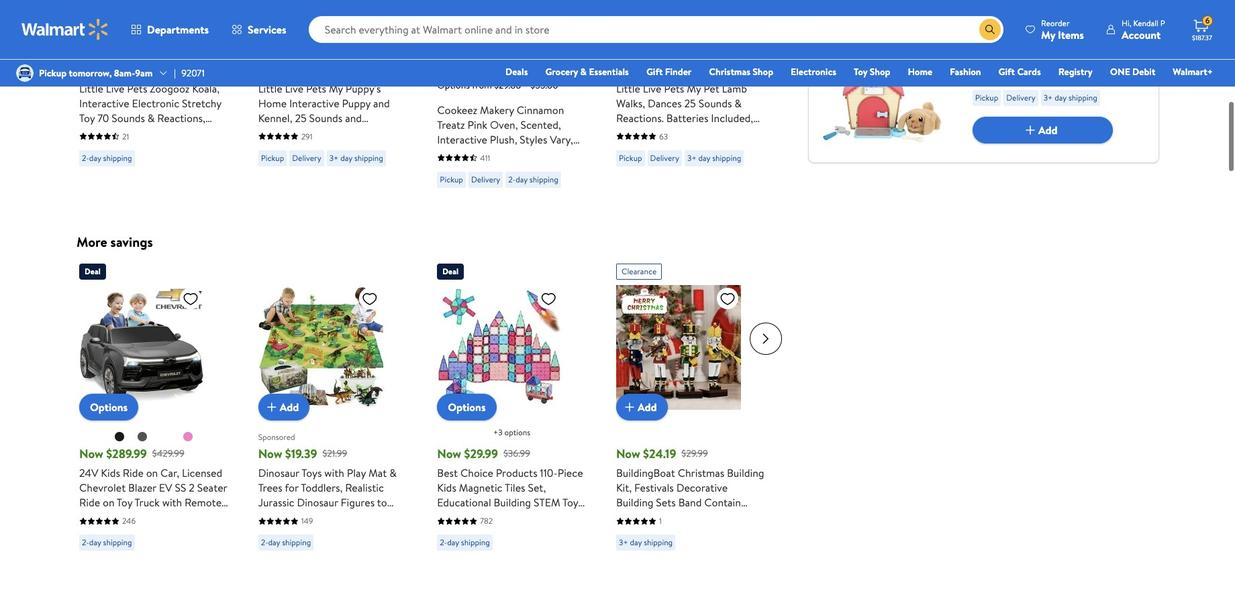 Task type: describe. For each thing, give the bounding box(es) containing it.
live inside sponsored now $49.00 $59.99 little live pets my puppy's home interactive puppy and kennel, 25  sounds and reactions, ages 5
[[285, 81, 304, 96]]

cookeez
[[437, 102, 478, 117]]

vary,
[[550, 132, 573, 147]]

782
[[480, 516, 493, 527]]

now $24.19 $29.99 buildingboat christmas building kit, festivals decorative building sets band contain trumpeter drummer violinist commander best festival gift for child (697 pcs)
[[616, 446, 765, 555]]

$55.00
[[531, 78, 559, 92]]

now for $29.99
[[437, 446, 461, 463]]

1 vertical spatial ride
[[79, 496, 100, 510]]

reorder my items
[[1042, 17, 1085, 42]]

more savings
[[77, 233, 153, 251]]

5+ inside now $49.00 $59.99 little live pets my puppy's home interactive puppy and kennel, 25+ sounds and reactions, ages 5+
[[1056, 51, 1067, 64]]

essentials
[[589, 65, 629, 79]]

walmart+ link
[[1167, 64, 1220, 79]]

sounds inside 'now $19.99 $24.99 little live pets my pet lamb walks, dances 25  sounds & reactions. batteries included, ages 5'
[[699, 96, 732, 110]]

0 horizontal spatial kids
[[101, 466, 120, 481]]

for left )
[[370, 525, 384, 540]]

options inside sponsored now $29.86 $34.99 options from $29.86 – $55.00
[[437, 78, 470, 92]]

trumpeter
[[616, 510, 665, 525]]

little live pets my puppy's home interactive puppy and kennel, 25+ sounds and reactions, ages 5+ image
[[820, 9, 962, 152]]

9
[[396, 510, 402, 525]]

options for options link over sponsored now $29.86 $34.99 options from $29.86 – $55.00
[[448, 15, 486, 30]]

pets for $28.98
[[127, 81, 147, 96]]

product group containing now $24.19
[[616, 259, 766, 557]]

stem
[[534, 496, 561, 510]]

pcs)
[[683, 540, 702, 555]]

pickup tomorrow, 8am-9am
[[39, 66, 153, 80]]

now $28.98 $33.99 little live pets zoogooz koala, interactive electronic stretchy toy 70  sounds & reactions, ages 5
[[79, 61, 222, 140]]

makery
[[480, 102, 514, 117]]

little live pets my puppy's home interactive puppy and kennel, 25  sounds and reactions, ages 5 image
[[258, 0, 383, 25]]

departments button
[[120, 13, 220, 46]]

little inside sponsored now $49.00 $59.99 little live pets my puppy's home interactive puppy and kennel, 25  sounds and reactions, ages 5
[[258, 81, 282, 96]]

walmart+
[[1173, 65, 1214, 79]]

kit,
[[616, 481, 632, 496]]

2-day shipping for now $289.99
[[82, 537, 132, 549]]

3
[[383, 540, 389, 555]]

0 horizontal spatial add to cart image
[[622, 14, 638, 31]]

electronic
[[132, 96, 179, 110]]

0 vertical spatial on
[[146, 466, 158, 481]]

24v kids ride on car, licensed chevrolet blazer ev ss 2 seater ride on toy truck with remote, electric cars for kids boys girls, led lights,mp3 music, bluetooth gray image
[[79, 285, 204, 410]]

add to favorites list, dinosaur toys with play mat & trees for toddlers, realistic jurassic dinosaur figures to create a dino world includes 9 kinds of dinosaurs, gift for toddlers boys & girls (age 3 ) image
[[362, 291, 378, 308]]

toy inside 'link'
[[854, 65, 868, 79]]

kennel, inside now $49.00 $59.99 little live pets my puppy's home interactive puppy and kennel, 25+ sounds and reactions, ages 5+
[[1063, 37, 1093, 50]]

1 vertical spatial dinosaur
[[297, 496, 338, 510]]

toy inside now $29.99 $36.99 best choice products 110-piece kids magnetic tiles set, educational building stem toy w/ case - pink/purple/green/blue
[[563, 496, 579, 510]]

411
[[480, 152, 491, 164]]

puppy's inside sponsored now $49.00 $59.99 little live pets my puppy's home interactive puppy and kennel, 25  sounds and reactions, ages 5
[[346, 81, 381, 96]]

dinosaurs,
[[298, 525, 347, 540]]

add to favorites list, buildingboat christmas building kit, festivals decorative building sets band contain trumpeter drummer violinist commander best festival gift for child (697 pcs) image
[[720, 291, 736, 308]]

ages inside now $49.00 $59.99 little live pets my puppy's home interactive puppy and kennel, 25+ sounds and reactions, ages 5+
[[1034, 51, 1054, 64]]

delivery down sponsored now $49.00 $59.99 little live pets my puppy's home interactive puppy and kennel, 25  sounds and reactions, ages 5
[[292, 152, 321, 164]]

cinnamon
[[517, 102, 564, 117]]

291 inside product 'group'
[[301, 131, 313, 142]]

building inside now $29.99 $36.99 best choice products 110-piece kids magnetic tiles set, educational building stem toy w/ case - pink/purple/green/blue
[[494, 496, 531, 510]]

interactive inside cookeez makery cinnamon treatz pink oven, scented, interactive plush, styles vary, ages 5+
[[437, 132, 488, 147]]

5+ inside cookeez makery cinnamon treatz pink oven, scented, interactive plush, styles vary, ages 5+
[[463, 147, 475, 162]]

options for options link corresponding to now $289.99
[[90, 400, 128, 415]]

realistic
[[345, 481, 384, 496]]

3+ inside now $49.00 group
[[1044, 92, 1053, 103]]

8am-
[[114, 66, 135, 80]]

)
[[392, 540, 395, 555]]

now inside sponsored now $29.86 $34.99 options from $29.86 – $55.00
[[437, 61, 461, 78]]

figures
[[341, 496, 375, 510]]

5 inside 'now $19.99 $24.99 little live pets my pet lamb walks, dances 25  sounds & reactions. batteries included, ages 5'
[[642, 125, 648, 140]]

pets inside sponsored now $49.00 $59.99 little live pets my puppy's home interactive puppy and kennel, 25  sounds and reactions, ages 5
[[306, 81, 326, 96]]

|
[[174, 66, 176, 80]]

best inside "now $24.19 $29.99 buildingboat christmas building kit, festivals decorative building sets band contain trumpeter drummer violinist commander best festival gift for child (697 pcs)"
[[677, 525, 697, 540]]

24v
[[79, 466, 98, 481]]

fashion link
[[944, 64, 988, 79]]

2-day shipping down the styles in the left of the page
[[509, 174, 559, 185]]

92071
[[181, 66, 205, 80]]

registry link
[[1053, 64, 1099, 79]]

christmas inside "now $24.19 $29.99 buildingboat christmas building kit, festivals decorative building sets band contain trumpeter drummer violinist commander best festival gift for child (697 pcs)"
[[678, 466, 725, 481]]

oven,
[[490, 117, 518, 132]]

2-day shipping for now $19.39
[[261, 537, 311, 549]]

0 vertical spatial ride
[[123, 466, 144, 481]]

sounds inside sponsored now $49.00 $59.99 little live pets my puppy's home interactive puppy and kennel, 25  sounds and reactions, ages 5
[[309, 110, 343, 125]]

led
[[79, 525, 99, 540]]

25 inside sponsored now $49.00 $59.99 little live pets my puppy's home interactive puppy and kennel, 25  sounds and reactions, ages 5
[[295, 110, 307, 125]]

puppy inside sponsored now $49.00 $59.99 little live pets my puppy's home interactive puppy and kennel, 25  sounds and reactions, ages 5
[[342, 96, 371, 110]]

3+ left child
[[619, 537, 628, 549]]

reactions, inside now $28.98 $33.99 little live pets zoogooz koala, interactive electronic stretchy toy 70  sounds & reactions, ages 5
[[157, 110, 205, 125]]

cookeez makery cinnamon treatz pink oven, scented, interactive plush, styles vary, ages 5+ image
[[437, 0, 562, 25]]

gift left finder
[[647, 65, 663, 79]]

puppy inside now $49.00 $59.99 little live pets my puppy's home interactive puppy and kennel, 25+ sounds and reactions, ages 5+
[[1019, 37, 1044, 50]]

chevrolet
[[79, 481, 126, 496]]

$24.19
[[643, 446, 676, 463]]

product group containing now $29.86
[[437, 0, 587, 193]]

little live pets my pet lamb walks, dances 25  sounds & reactions. batteries included, ages 5 image
[[616, 0, 741, 25]]

options for now $29.99's options link
[[448, 400, 486, 415]]

piece
[[558, 466, 583, 481]]

cards
[[1018, 65, 1041, 79]]

to
[[377, 496, 387, 510]]

now inside sponsored now $19.39 $21.99 dinosaur toys with play mat & trees for toddlers, realistic jurassic dinosaur figures to create a dino world includes 9 kinds of dinosaurs, gift for toddlers boys & girls (age 3 )
[[258, 446, 282, 463]]

electronics link
[[785, 64, 843, 79]]

now for $289.99
[[79, 446, 103, 463]]

& inside now $28.98 $33.99 little live pets zoogooz koala, interactive electronic stretchy toy 70  sounds & reactions, ages 5
[[148, 110, 155, 125]]

add to favorites list, 24v kids ride on car, licensed chevrolet blazer ev ss 2 seater ride on toy truck with remote, electric cars for kids boys girls, led lights,mp3 music, bluetooth gray image
[[183, 291, 199, 308]]

$36.99
[[504, 447, 531, 461]]

0 vertical spatial christmas
[[709, 65, 751, 79]]

little for $28.98
[[79, 81, 103, 96]]

dances
[[648, 96, 682, 110]]

truck
[[135, 496, 160, 510]]

ss
[[175, 481, 186, 496]]

hi,
[[1122, 17, 1132, 29]]

deals link
[[500, 64, 534, 79]]

deal for now $29.99
[[443, 266, 459, 277]]

buildingboat christmas building kit, festivals decorative building sets band contain trumpeter drummer violinist commander best festival gift for child (697 pcs) image
[[616, 285, 741, 410]]

departments
[[147, 22, 209, 37]]

pink image
[[183, 432, 194, 443]]

p
[[1161, 17, 1166, 29]]

toys
[[302, 466, 322, 481]]

shipping inside now $49.00 group
[[1069, 92, 1098, 103]]

$49.00 inside sponsored now $49.00 $59.99 little live pets my puppy's home interactive puppy and kennel, 25  sounds and reactions, ages 5
[[285, 61, 322, 78]]

5 inside now $28.98 $33.99 little live pets zoogooz koala, interactive electronic stretchy toy 70  sounds & reactions, ages 5
[[105, 125, 111, 140]]

decorative
[[677, 481, 728, 496]]

gift cards link
[[993, 64, 1047, 79]]

kendall
[[1134, 17, 1159, 29]]

1 vertical spatial on
[[103, 496, 115, 510]]

toy shop
[[854, 65, 891, 79]]

| 92071
[[174, 66, 205, 80]]

interactive inside now $28.98 $33.99 little live pets zoogooz koala, interactive electronic stretchy toy 70  sounds & reactions, ages 5
[[79, 96, 129, 110]]

70
[[98, 110, 109, 125]]

mat
[[369, 466, 387, 481]]

options link for now $289.99
[[79, 394, 138, 421]]

set,
[[528, 481, 546, 496]]

drummer
[[667, 510, 712, 525]]

commander
[[616, 525, 674, 540]]

63
[[659, 131, 668, 142]]

styles
[[520, 132, 548, 147]]

add button inside now $49.00 group
[[973, 117, 1113, 144]]

2- for now $289.99
[[82, 537, 89, 549]]

a
[[293, 510, 298, 525]]

festivals
[[635, 481, 674, 496]]

add inside button
[[1039, 123, 1058, 138]]

ages inside now $28.98 $33.99 little live pets zoogooz koala, interactive electronic stretchy toy 70  sounds & reactions, ages 5
[[79, 125, 102, 140]]

pink
[[468, 117, 488, 132]]

cars
[[118, 510, 139, 525]]

dinosaur toys with play mat & trees for toddlers, realistic jurassic dinosaur figures to create a dino world includes 9 kinds of dinosaurs, gift for toddlers boys & girls (age 3 ) image
[[258, 285, 383, 410]]

sponsored for $49.00
[[258, 46, 295, 58]]

home inside now $49.00 $59.99 little live pets my puppy's home interactive puppy and kennel, 25+ sounds and reactions, ages 5+
[[1082, 23, 1107, 36]]

one debit
[[1111, 65, 1156, 79]]

puppy's inside now $49.00 $59.99 little live pets my puppy's home interactive puppy and kennel, 25+ sounds and reactions, ages 5+
[[1049, 23, 1080, 36]]

plush,
[[490, 132, 517, 147]]

–
[[523, 78, 529, 92]]

246
[[122, 516, 136, 527]]

$29.99 inside now $29.99 $36.99 best choice products 110-piece kids magnetic tiles set, educational building stem toy w/ case - pink/purple/green/blue
[[464, 446, 498, 463]]

$187.37
[[1193, 33, 1213, 42]]

$33.99
[[147, 62, 173, 75]]

& right grocery
[[581, 65, 587, 79]]

sponsored for $29.86
[[437, 46, 474, 58]]

delivery down 411
[[471, 174, 501, 185]]

& left "girls"
[[325, 540, 332, 555]]

live for $19.99
[[643, 81, 662, 96]]

gift inside sponsored now $19.39 $21.99 dinosaur toys with play mat & trees for toddlers, realistic jurassic dinosaur figures to create a dino world includes 9 kinds of dinosaurs, gift for toddlers boys & girls (age 3 )
[[349, 525, 368, 540]]

buildingboat
[[616, 466, 675, 481]]

3+ down batteries
[[688, 152, 697, 164]]

product group containing now $289.99
[[79, 259, 229, 557]]

for inside "now $24.19 $29.99 buildingboat christmas building kit, festivals decorative building sets band contain trumpeter drummer violinist commander best festival gift for child (697 pcs)"
[[616, 540, 630, 555]]

$289.99
[[106, 446, 147, 463]]

boys inside sponsored now $19.39 $21.99 dinosaur toys with play mat & trees for toddlers, realistic jurassic dinosaur figures to create a dino world includes 9 kinds of dinosaurs, gift for toddlers boys & girls (age 3 )
[[300, 540, 322, 555]]

291 inside now $49.00 group
[[1016, 71, 1027, 82]]

girls,
[[204, 510, 228, 525]]

add to cart image inside add button
[[1023, 122, 1039, 138]]

cookeez makery cinnamon treatz pink oven, scented, interactive plush, styles vary, ages 5+
[[437, 102, 573, 162]]

grocery & essentials link
[[540, 64, 635, 79]]

sounds inside now $49.00 $59.99 little live pets my puppy's home interactive puppy and kennel, 25+ sounds and reactions, ages 5+
[[1113, 37, 1143, 50]]

reactions.
[[616, 110, 664, 125]]

girls
[[335, 540, 356, 555]]

pets for $49.00
[[1015, 23, 1032, 36]]



Task type: locate. For each thing, give the bounding box(es) containing it.
gift down figures
[[349, 525, 368, 540]]

boys left girls,
[[179, 510, 202, 525]]

0 vertical spatial $59.99
[[1041, 4, 1068, 17]]

$59.99
[[1041, 4, 1068, 17], [327, 62, 353, 75]]

kids down ev
[[158, 510, 177, 525]]

my inside sponsored now $49.00 $59.99 little live pets my puppy's home interactive puppy and kennel, 25  sounds and reactions, ages 5
[[329, 81, 343, 96]]

pets inside 'now $19.99 $24.99 little live pets my pet lamb walks, dances 25  sounds & reactions. batteries included, ages 5'
[[664, 81, 685, 96]]

 image
[[16, 64, 34, 82]]

25+
[[1095, 37, 1111, 50]]

for right 246
[[141, 510, 155, 525]]

$28.98
[[106, 61, 142, 78]]

9am
[[135, 66, 153, 80]]

0 horizontal spatial best
[[437, 466, 458, 481]]

1 shop from the left
[[753, 65, 774, 79]]

sponsored for $19.39
[[258, 431, 295, 443]]

2 horizontal spatial kids
[[437, 481, 457, 496]]

Walmart Site-Wide search field
[[309, 16, 1004, 43]]

0 horizontal spatial 5+
[[463, 147, 475, 162]]

0 horizontal spatial $29.99
[[464, 446, 498, 463]]

one debit link
[[1105, 64, 1162, 79]]

puppy
[[1019, 37, 1044, 50], [342, 96, 371, 110]]

now $49.00 group
[[809, 0, 1159, 163]]

christmas up lamb
[[709, 65, 751, 79]]

1 horizontal spatial $49.00
[[1000, 3, 1036, 19]]

with down $21.99
[[325, 466, 344, 481]]

3+
[[1044, 92, 1053, 103], [330, 152, 339, 164], [688, 152, 697, 164], [619, 537, 628, 549]]

gift
[[647, 65, 663, 79], [999, 65, 1015, 79], [349, 525, 368, 540], [738, 525, 756, 540]]

now inside now $289.99 $429.99 24v kids ride on car, licensed chevrolet blazer ev ss 2 seater ride on toy truck with remote, electric cars for kids boys girls, led lights,mp3 music, bluetooth gray
[[79, 446, 103, 463]]

0 horizontal spatial puppy
[[342, 96, 371, 110]]

2 horizontal spatial 5
[[642, 125, 648, 140]]

now for $19.99
[[616, 61, 641, 78]]

$59.99 up items
[[1041, 4, 1068, 17]]

$21.99
[[323, 447, 347, 461]]

2-
[[82, 152, 89, 164], [509, 174, 516, 185], [82, 537, 89, 549], [261, 537, 268, 549], [440, 537, 447, 549]]

live for $49.00
[[996, 23, 1012, 36]]

1 horizontal spatial best
[[677, 525, 697, 540]]

now up buildingboat
[[616, 446, 641, 463]]

band
[[679, 496, 702, 510]]

$59.99 inside sponsored now $49.00 $59.99 little live pets my puppy's home interactive puppy and kennel, 25  sounds and reactions, ages 5
[[327, 62, 353, 75]]

product group containing now $19.39
[[258, 259, 408, 557]]

for inside now $289.99 $429.99 24v kids ride on car, licensed chevrolet blazer ev ss 2 seater ride on toy truck with remote, electric cars for kids boys girls, led lights,mp3 music, bluetooth gray
[[141, 510, 155, 525]]

0 vertical spatial dinosaur
[[258, 466, 299, 481]]

& right pet
[[735, 96, 742, 110]]

options up sponsored now $29.86 $34.99 options from $29.86 – $55.00
[[448, 15, 486, 30]]

sponsored inside sponsored now $49.00 $59.99 little live pets my puppy's home interactive puppy and kennel, 25  sounds and reactions, ages 5
[[258, 46, 295, 58]]

shop left electronics "link"
[[753, 65, 774, 79]]

1 horizontal spatial 5
[[335, 125, 340, 140]]

0 horizontal spatial on
[[103, 496, 115, 510]]

festival
[[700, 525, 735, 540]]

1 horizontal spatial building
[[616, 496, 654, 510]]

gift right festival
[[738, 525, 756, 540]]

$49.00 down services
[[285, 61, 322, 78]]

now for $24.19
[[616, 446, 641, 463]]

koala,
[[192, 81, 220, 96]]

contain
[[705, 496, 741, 510]]

add to cart image up the essentials
[[622, 14, 638, 31]]

dinosaur up 149
[[297, 496, 338, 510]]

$29.99 inside "now $24.19 $29.99 buildingboat christmas building kit, festivals decorative building sets band contain trumpeter drummer violinist commander best festival gift for child (697 pcs)"
[[682, 447, 708, 461]]

product group containing now $28.98
[[79, 0, 229, 193]]

little down the essentials
[[616, 81, 641, 96]]

1 horizontal spatial $29.99
[[682, 447, 708, 461]]

sponsored up from
[[437, 46, 474, 58]]

magnetic
[[459, 481, 503, 496]]

product group containing now $29.99
[[437, 259, 587, 557]]

now left $19.99
[[616, 61, 641, 78]]

options up choice
[[448, 400, 486, 415]]

Search search field
[[309, 16, 1004, 43]]

0 vertical spatial boys
[[179, 510, 202, 525]]

toy up 246
[[117, 496, 132, 510]]

1 vertical spatial $29.86
[[494, 78, 521, 92]]

little inside now $49.00 $59.99 little live pets my puppy's home interactive puppy and kennel, 25+ sounds and reactions, ages 5+
[[973, 23, 994, 36]]

delivery down gift cards link
[[1007, 92, 1036, 103]]

2 horizontal spatial building
[[727, 466, 765, 481]]

25 inside 'now $19.99 $24.99 little live pets my pet lamb walks, dances 25  sounds & reactions. batteries included, ages 5'
[[685, 96, 696, 110]]

best left choice
[[437, 466, 458, 481]]

$19.99
[[643, 61, 675, 78]]

3+ down sponsored now $49.00 $59.99 little live pets my puppy's home interactive puppy and kennel, 25  sounds and reactions, ages 5
[[330, 152, 339, 164]]

$429.99
[[152, 447, 184, 461]]

toy
[[854, 65, 868, 79], [79, 110, 95, 125], [117, 496, 132, 510], [563, 496, 579, 510]]

gray
[[128, 540, 150, 555]]

2- for now $29.99
[[440, 537, 447, 549]]

gift finder link
[[641, 64, 698, 79]]

reactions,
[[990, 51, 1032, 64], [157, 110, 205, 125], [258, 125, 306, 140]]

toy left 70
[[79, 110, 95, 125]]

options link for now $29.99
[[437, 394, 497, 421]]

now up 'cookeez'
[[437, 61, 461, 78]]

products
[[496, 466, 538, 481]]

1 horizontal spatial puppy's
[[1049, 23, 1080, 36]]

now for $28.98
[[79, 61, 103, 78]]

1 horizontal spatial reactions,
[[258, 125, 306, 140]]

1 vertical spatial add to cart image
[[1023, 122, 1039, 138]]

boys right "of"
[[300, 540, 322, 555]]

for right trees at the left bottom of page
[[285, 481, 299, 496]]

0 horizontal spatial 25
[[295, 110, 307, 125]]

on left car,
[[146, 466, 158, 481]]

now left "$28.98" on the left of page
[[79, 61, 103, 78]]

add to cart image down "cards"
[[1023, 122, 1039, 138]]

0 horizontal spatial 291
[[301, 131, 313, 142]]

5 inside sponsored now $49.00 $59.99 little live pets my puppy's home interactive puppy and kennel, 25  sounds and reactions, ages 5
[[335, 125, 340, 140]]

shop for christmas shop
[[753, 65, 774, 79]]

1 deal from the left
[[85, 266, 101, 277]]

sets
[[656, 496, 676, 510]]

world
[[325, 510, 353, 525]]

kids right 24v
[[101, 466, 120, 481]]

1 vertical spatial puppy
[[342, 96, 371, 110]]

gift finder
[[647, 65, 692, 79]]

5+
[[1056, 51, 1067, 64], [463, 147, 475, 162]]

shop for toy shop
[[870, 65, 891, 79]]

of
[[286, 525, 296, 540]]

sponsored inside sponsored now $29.86 $34.99 options from $29.86 – $55.00
[[437, 46, 474, 58]]

& inside 'now $19.99 $24.99 little live pets my pet lamb walks, dances 25  sounds & reactions. batteries included, ages 5'
[[735, 96, 742, 110]]

5+ left 411
[[463, 147, 475, 162]]

ride up the led
[[79, 496, 100, 510]]

add button
[[79, 9, 131, 36], [258, 9, 310, 36], [616, 9, 668, 36], [973, 117, 1113, 144], [258, 394, 310, 421], [616, 394, 668, 421]]

0 horizontal spatial deal
[[85, 266, 101, 277]]

6
[[1206, 15, 1210, 26]]

0 horizontal spatial 5
[[105, 125, 111, 140]]

sponsored
[[258, 46, 295, 58], [437, 46, 474, 58], [258, 431, 295, 443]]

grocery
[[546, 65, 578, 79]]

live for $28.98
[[106, 81, 125, 96]]

shop inside 'link'
[[870, 65, 891, 79]]

1 horizontal spatial shop
[[870, 65, 891, 79]]

0 vertical spatial add to cart image
[[622, 14, 638, 31]]

choice
[[461, 466, 494, 481]]

best choice products 110-piece kids magnetic tiles set, educational building stem toy w/ case - pink/purple/green/blue image
[[437, 285, 562, 410]]

1 5 from the left
[[105, 125, 111, 140]]

delivery down 63
[[650, 152, 680, 164]]

1 horizontal spatial home
[[908, 65, 933, 79]]

little up fashion
[[973, 23, 994, 36]]

building up contain
[[727, 466, 765, 481]]

2 horizontal spatial reactions,
[[990, 51, 1032, 64]]

building left sets
[[616, 496, 654, 510]]

$59.99 down little live pets my puppy's home interactive puppy and kennel, 25  sounds and reactions, ages 5 image
[[327, 62, 353, 75]]

1 vertical spatial 5+
[[463, 147, 475, 162]]

0 vertical spatial 291
[[1016, 71, 1027, 82]]

on left cars
[[103, 496, 115, 510]]

walks,
[[616, 96, 645, 110]]

with inside now $289.99 $429.99 24v kids ride on car, licensed chevrolet blazer ev ss 2 seater ride on toy truck with remote, electric cars for kids boys girls, led lights,mp3 music, bluetooth gray
[[162, 496, 182, 510]]

0 horizontal spatial with
[[162, 496, 182, 510]]

0 vertical spatial 5+
[[1056, 51, 1067, 64]]

25
[[685, 96, 696, 110], [295, 110, 307, 125]]

sponsored up $19.39
[[258, 431, 295, 443]]

gray image
[[137, 432, 148, 443]]

product group containing now $49.00
[[258, 0, 408, 193]]

little inside now $28.98 $33.99 little live pets zoogooz koala, interactive electronic stretchy toy 70  sounds & reactions, ages 5
[[79, 81, 103, 96]]

options link up black 'image'
[[79, 394, 138, 421]]

1 vertical spatial puppy's
[[346, 81, 381, 96]]

services button
[[220, 13, 298, 46]]

gift left "cards"
[[999, 65, 1015, 79]]

now $49.00 $59.99 little live pets my puppy's home interactive puppy and kennel, 25+ sounds and reactions, ages 5+
[[973, 3, 1143, 64]]

little down the tomorrow,
[[79, 81, 103, 96]]

now inside "now $24.19 $29.99 buildingboat christmas building kit, festivals decorative building sets band contain trumpeter drummer violinist commander best festival gift for child (697 pcs)"
[[616, 446, 641, 463]]

batteries
[[667, 110, 709, 125]]

little down services
[[258, 81, 282, 96]]

christmas up band
[[678, 466, 725, 481]]

pets inside now $28.98 $33.99 little live pets zoogooz koala, interactive electronic stretchy toy 70  sounds & reactions, ages 5
[[127, 81, 147, 96]]

black image
[[114, 432, 125, 443]]

day inside now $49.00 group
[[1055, 92, 1067, 103]]

now down services
[[258, 61, 282, 78]]

$59.99 inside now $49.00 $59.99 little live pets my puppy's home interactive puppy and kennel, 25+ sounds and reactions, ages 5+
[[1041, 4, 1068, 17]]

1 horizontal spatial 25
[[685, 96, 696, 110]]

reactions, inside sponsored now $49.00 $59.99 little live pets my puppy's home interactive puppy and kennel, 25  sounds and reactions, ages 5
[[258, 125, 306, 140]]

my inside now $49.00 $59.99 little live pets my puppy's home interactive puppy and kennel, 25+ sounds and reactions, ages 5+
[[1035, 23, 1047, 36]]

little for $49.00
[[973, 23, 994, 36]]

shop left home link
[[870, 65, 891, 79]]

options
[[505, 427, 531, 439]]

0 horizontal spatial ride
[[79, 496, 100, 510]]

live down 8am-
[[106, 81, 125, 96]]

1 vertical spatial home
[[908, 65, 933, 79]]

services
[[248, 22, 287, 37]]

best right 1
[[677, 525, 697, 540]]

$19.39
[[285, 446, 317, 463]]

0 horizontal spatial kennel,
[[258, 110, 292, 125]]

2- for now $19.39
[[261, 537, 268, 549]]

$29.86 left the – on the top
[[494, 78, 521, 92]]

1 horizontal spatial with
[[325, 466, 344, 481]]

now
[[973, 3, 997, 19], [79, 61, 103, 78], [258, 61, 282, 78], [437, 61, 461, 78], [616, 61, 641, 78], [79, 446, 103, 463], [258, 446, 282, 463], [437, 446, 461, 463], [616, 446, 641, 463]]

ages inside sponsored now $49.00 $59.99 little live pets my puppy's home interactive puppy and kennel, 25  sounds and reactions, ages 5
[[309, 125, 332, 140]]

now inside now $49.00 $59.99 little live pets my puppy's home interactive puppy and kennel, 25+ sounds and reactions, ages 5+
[[973, 3, 997, 19]]

live inside now $28.98 $33.99 little live pets zoogooz koala, interactive electronic stretchy toy 70  sounds & reactions, ages 5
[[106, 81, 125, 96]]

1 horizontal spatial boys
[[300, 540, 322, 555]]

1 horizontal spatial deal
[[443, 266, 459, 277]]

sponsored down services
[[258, 46, 295, 58]]

1 vertical spatial kennel,
[[258, 110, 292, 125]]

pink/purple/green/blue
[[437, 525, 549, 540]]

3+ down registry link
[[1044, 92, 1053, 103]]

now up choice
[[437, 446, 461, 463]]

& right mat
[[390, 466, 397, 481]]

$29.86 up from
[[464, 61, 499, 78]]

1 vertical spatial christmas
[[678, 466, 725, 481]]

0 horizontal spatial puppy's
[[346, 81, 381, 96]]

little
[[973, 23, 994, 36], [79, 81, 103, 96], [258, 81, 282, 96], [616, 81, 641, 96]]

2-day shipping down 21
[[82, 152, 132, 164]]

0 vertical spatial best
[[437, 466, 458, 481]]

0 vertical spatial $49.00
[[1000, 3, 1036, 19]]

kids inside now $29.99 $36.99 best choice products 110-piece kids magnetic tiles set, educational building stem toy w/ case - pink/purple/green/blue
[[437, 481, 457, 496]]

sponsored now $19.39 $21.99 dinosaur toys with play mat & trees for toddlers, realistic jurassic dinosaur figures to create a dino world includes 9 kinds of dinosaurs, gift for toddlers boys & girls (age 3 )
[[258, 431, 402, 555]]

0 horizontal spatial shop
[[753, 65, 774, 79]]

$29.99 right the $24.19 on the right of page
[[682, 447, 708, 461]]

music,
[[156, 525, 185, 540]]

gift inside "now $24.19 $29.99 buildingboat christmas building kit, festivals decorative building sets band contain trumpeter drummer violinist commander best festival gift for child (697 pcs)"
[[738, 525, 756, 540]]

deal for now $289.99
[[85, 266, 101, 277]]

1 vertical spatial 291
[[301, 131, 313, 142]]

sponsored inside sponsored now $19.39 $21.99 dinosaur toys with play mat & trees for toddlers, realistic jurassic dinosaur figures to create a dino world includes 9 kinds of dinosaurs, gift for toddlers boys & girls (age 3 )
[[258, 431, 295, 443]]

pickup inside now $49.00 group
[[976, 92, 999, 103]]

and
[[1046, 37, 1061, 50], [973, 51, 988, 64], [373, 96, 390, 110], [345, 110, 362, 125]]

(age
[[359, 540, 381, 555]]

sponsored now $49.00 $59.99 little live pets my puppy's home interactive puppy and kennel, 25  sounds and reactions, ages 5
[[258, 46, 390, 140]]

sounds inside now $28.98 $33.99 little live pets zoogooz koala, interactive electronic stretchy toy 70  sounds & reactions, ages 5
[[112, 110, 145, 125]]

3+ day shipping inside now $49.00 group
[[1044, 92, 1098, 103]]

$49.00 inside now $49.00 $59.99 little live pets my puppy's home interactive puppy and kennel, 25+ sounds and reactions, ages 5+
[[1000, 3, 1036, 19]]

now up 24v
[[79, 446, 103, 463]]

1 horizontal spatial add to cart image
[[1023, 122, 1039, 138]]

boys inside now $289.99 $429.99 24v kids ride on car, licensed chevrolet blazer ev ss 2 seater ride on toy truck with remote, electric cars for kids boys girls, led lights,mp3 music, bluetooth gray
[[179, 510, 202, 525]]

now inside now $29.99 $36.99 best choice products 110-piece kids magnetic tiles set, educational building stem toy w/ case - pink/purple/green/blue
[[437, 446, 461, 463]]

licensed
[[182, 466, 222, 481]]

2-day shipping down a
[[261, 537, 311, 549]]

options up black 'image'
[[90, 400, 128, 415]]

live inside now $49.00 $59.99 little live pets my puppy's home interactive puppy and kennel, 25+ sounds and reactions, ages 5+
[[996, 23, 1012, 36]]

little inside 'now $19.99 $24.99 little live pets my pet lamb walks, dances 25  sounds & reactions. batteries included, ages 5'
[[616, 81, 641, 96]]

0 horizontal spatial $49.00
[[285, 61, 322, 78]]

interactive inside sponsored now $49.00 $59.99 little live pets my puppy's home interactive puppy and kennel, 25  sounds and reactions, ages 5
[[289, 96, 340, 110]]

clearance
[[622, 266, 657, 277]]

add to cart image
[[622, 14, 638, 31], [1023, 122, 1039, 138]]

2-day shipping for now $29.99
[[440, 537, 490, 549]]

best
[[437, 466, 458, 481], [677, 525, 697, 540]]

toy right stem
[[563, 496, 579, 510]]

1 horizontal spatial 5+
[[1056, 51, 1067, 64]]

home inside sponsored now $49.00 $59.99 little live pets my puppy's home interactive puppy and kennel, 25  sounds and reactions, ages 5
[[258, 96, 287, 110]]

my inside reorder my items
[[1042, 27, 1056, 42]]

ride down $289.99
[[123, 466, 144, 481]]

now inside sponsored now $49.00 $59.99 little live pets my puppy's home interactive puppy and kennel, 25  sounds and reactions, ages 5
[[258, 61, 282, 78]]

1 vertical spatial $59.99
[[327, 62, 353, 75]]

now inside now $28.98 $33.99 little live pets zoogooz koala, interactive electronic stretchy toy 70  sounds & reactions, ages 5
[[79, 61, 103, 78]]

0 horizontal spatial reactions,
[[157, 110, 205, 125]]

live right search icon
[[996, 23, 1012, 36]]

now inside 'now $19.99 $24.99 little live pets my pet lamb walks, dances 25  sounds & reactions. batteries included, ages 5'
[[616, 61, 641, 78]]

0 vertical spatial $29.86
[[464, 61, 499, 78]]

options up 'cookeez'
[[437, 78, 470, 92]]

pets for $19.99
[[664, 81, 685, 96]]

& down 'zoogooz'
[[148, 110, 155, 125]]

create
[[258, 510, 290, 525]]

w/
[[437, 510, 449, 525]]

building
[[727, 466, 765, 481], [494, 496, 531, 510], [616, 496, 654, 510]]

add
[[101, 15, 120, 30], [280, 15, 299, 30], [638, 15, 657, 30], [1039, 123, 1058, 138], [280, 400, 299, 415], [638, 400, 657, 415]]

1 horizontal spatial 291
[[1016, 71, 1027, 82]]

2 horizontal spatial home
[[1082, 23, 1107, 36]]

search icon image
[[985, 24, 996, 35]]

kinds
[[258, 525, 283, 540]]

0 vertical spatial puppy's
[[1049, 23, 1080, 36]]

0 horizontal spatial boys
[[179, 510, 202, 525]]

3 5 from the left
[[642, 125, 648, 140]]

interactive inside now $49.00 $59.99 little live pets my puppy's home interactive puppy and kennel, 25+ sounds and reactions, ages 5+
[[973, 37, 1017, 50]]

walmart image
[[21, 19, 109, 40]]

toddlers,
[[301, 481, 343, 496]]

0 horizontal spatial building
[[494, 496, 531, 510]]

bluetooth
[[79, 540, 126, 555]]

1 vertical spatial with
[[162, 496, 182, 510]]

little live pets zoogooz koala, interactive electronic stretchy toy 70  sounds & reactions, ages 5 image
[[79, 0, 204, 25]]

delivery inside now $49.00 group
[[1007, 92, 1036, 103]]

0 horizontal spatial $59.99
[[327, 62, 353, 75]]

little for $19.99
[[616, 81, 641, 96]]

next slide for more savings list image
[[750, 323, 782, 355]]

includes
[[356, 510, 394, 525]]

home link
[[902, 64, 939, 79]]

0 vertical spatial with
[[325, 466, 344, 481]]

$49.00 left reorder
[[1000, 3, 1036, 19]]

christmas shop
[[709, 65, 774, 79]]

live down services
[[285, 81, 304, 96]]

2 5 from the left
[[335, 125, 340, 140]]

kids up w/
[[437, 481, 457, 496]]

building down 'products'
[[494, 496, 531, 510]]

included,
[[711, 110, 754, 125]]

0 vertical spatial kennel,
[[1063, 37, 1093, 50]]

electric
[[79, 510, 115, 525]]

with inside sponsored now $19.39 $21.99 dinosaur toys with play mat & trees for toddlers, realistic jurassic dinosaur figures to create a dino world includes 9 kinds of dinosaurs, gift for toddlers boys & girls (age 3 )
[[325, 466, 344, 481]]

1 vertical spatial $49.00
[[285, 61, 322, 78]]

0 vertical spatial puppy
[[1019, 37, 1044, 50]]

reactions, inside now $49.00 $59.99 little live pets my puppy's home interactive puppy and kennel, 25+ sounds and reactions, ages 5+
[[990, 51, 1032, 64]]

2
[[189, 481, 195, 496]]

1 horizontal spatial kennel,
[[1063, 37, 1093, 50]]

2-day shipping
[[82, 152, 132, 164], [509, 174, 559, 185], [82, 537, 132, 549], [261, 537, 311, 549], [440, 537, 490, 549]]

3+ day shipping
[[1044, 92, 1098, 103], [330, 152, 383, 164], [688, 152, 742, 164], [619, 537, 673, 549]]

live inside 'now $19.99 $24.99 little live pets my pet lamb walks, dances 25  sounds & reactions. batteries included, ages 5'
[[643, 81, 662, 96]]

$29.99 up choice
[[464, 446, 498, 463]]

2-day shipping down electric in the left bottom of the page
[[82, 537, 132, 549]]

now $29.99 $36.99 best choice products 110-piece kids magnetic tiles set, educational building stem toy w/ case - pink/purple/green/blue
[[437, 446, 583, 540]]

add to cart image
[[85, 14, 101, 31], [264, 14, 280, 31], [264, 400, 280, 416], [622, 400, 638, 416]]

2 deal from the left
[[443, 266, 459, 277]]

with left 2
[[162, 496, 182, 510]]

now up search icon
[[973, 3, 997, 19]]

toy inside now $289.99 $429.99 24v kids ride on car, licensed chevrolet blazer ev ss 2 seater ride on toy truck with remote, electric cars for kids boys girls, led lights,mp3 music, bluetooth gray
[[117, 496, 132, 510]]

1 horizontal spatial on
[[146, 466, 158, 481]]

now for $49.00
[[973, 3, 997, 19]]

2 vertical spatial home
[[258, 96, 287, 110]]

0 horizontal spatial home
[[258, 96, 287, 110]]

2-day shipping down case in the bottom left of the page
[[440, 537, 490, 549]]

product group containing now $19.99
[[616, 0, 766, 193]]

toy inside now $28.98 $33.99 little live pets zoogooz koala, interactive electronic stretchy toy 70  sounds & reactions, ages 5
[[79, 110, 95, 125]]

blazer
[[128, 481, 156, 496]]

my inside 'now $19.99 $24.99 little live pets my pet lamb walks, dances 25  sounds & reactions. batteries included, ages 5'
[[687, 81, 701, 96]]

5+ up "registry"
[[1056, 51, 1067, 64]]

1 horizontal spatial ride
[[123, 466, 144, 481]]

for left child
[[616, 540, 630, 555]]

day
[[1055, 92, 1067, 103], [89, 152, 101, 164], [341, 152, 353, 164], [699, 152, 711, 164], [516, 174, 528, 185], [89, 537, 101, 549], [268, 537, 280, 549], [447, 537, 459, 549], [630, 537, 642, 549]]

puppy's
[[1049, 23, 1080, 36], [346, 81, 381, 96]]

1 horizontal spatial puppy
[[1019, 37, 1044, 50]]

1 vertical spatial best
[[677, 525, 697, 540]]

now left $19.39
[[258, 446, 282, 463]]

ages inside 'now $19.99 $24.99 little live pets my pet lamb walks, dances 25  sounds & reactions. batteries included, ages 5'
[[616, 125, 639, 140]]

2 shop from the left
[[870, 65, 891, 79]]

product group
[[79, 0, 229, 193], [258, 0, 408, 193], [437, 0, 587, 193], [616, 0, 766, 193], [79, 259, 229, 557], [258, 259, 408, 557], [437, 259, 587, 557], [616, 259, 766, 557]]

live down $19.99
[[643, 81, 662, 96]]

0 vertical spatial home
[[1082, 23, 1107, 36]]

options link up sponsored now $29.86 $34.99 options from $29.86 – $55.00
[[437, 9, 497, 36]]

$29.99
[[464, 446, 498, 463], [682, 447, 708, 461]]

case
[[452, 510, 474, 525]]

jurassic
[[258, 496, 295, 510]]

1 vertical spatial boys
[[300, 540, 322, 555]]

best inside now $29.99 $36.99 best choice products 110-piece kids magnetic tiles set, educational building stem toy w/ case - pink/purple/green/blue
[[437, 466, 458, 481]]

options link up +3
[[437, 394, 497, 421]]

1 horizontal spatial kids
[[158, 510, 177, 525]]

kennel, inside sponsored now $49.00 $59.99 little live pets my puppy's home interactive puppy and kennel, 25  sounds and reactions, ages 5
[[258, 110, 292, 125]]

dinosaur down $19.39
[[258, 466, 299, 481]]

pets inside now $49.00 $59.99 little live pets my puppy's home interactive puppy and kennel, 25+ sounds and reactions, ages 5+
[[1015, 23, 1032, 36]]

$24.99
[[681, 62, 708, 75]]

$49.00
[[1000, 3, 1036, 19], [285, 61, 322, 78]]

toy right electronics "link"
[[854, 65, 868, 79]]

now $19.99 $24.99 little live pets my pet lamb walks, dances 25  sounds & reactions. batteries included, ages 5
[[616, 61, 754, 140]]

add to favorites list, best choice products 110-piece kids magnetic tiles set, educational building stem toy w/ case - pink/purple/green/blue image
[[541, 291, 557, 308]]

items
[[1058, 27, 1085, 42]]

1 horizontal spatial $59.99
[[1041, 4, 1068, 17]]

educational
[[437, 496, 491, 510]]

dinosaur
[[258, 466, 299, 481], [297, 496, 338, 510]]

ages inside cookeez makery cinnamon treatz pink oven, scented, interactive plush, styles vary, ages 5+
[[437, 147, 460, 162]]

from
[[472, 78, 492, 92]]



Task type: vqa. For each thing, say whether or not it's contained in the screenshot.
bottom shipping, arrives in 2 days
no



